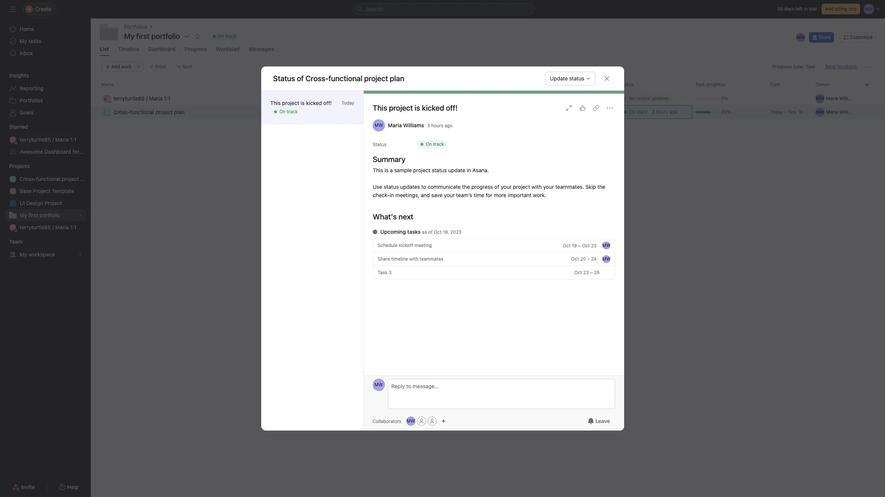 Task type: describe. For each thing, give the bounding box(es) containing it.
no recent updates
[[630, 96, 669, 101]]

row containing name
[[91, 78, 886, 92]]

terryturtle85 inside cell
[[114, 95, 145, 102]]

/ inside cell
[[146, 95, 148, 102]]

info
[[849, 6, 857, 12]]

check-
[[373, 192, 390, 199]]

progress
[[185, 46, 207, 52]]

teammates
[[420, 256, 444, 262]]

insights button
[[0, 72, 29, 79]]

on track inside cell
[[630, 109, 648, 115]]

maria inside the status of cross-functional project plan dialog
[[388, 122, 402, 129]]

1 vertical spatial terryturtle85 / maria 1:1 link
[[5, 134, 86, 146]]

for inside use status updates to communicate the progress of your project with your teammates. skip the check-in meetings, and save your team's time for more important work.
[[486, 192, 493, 199]]

hours inside the "maria williams 3 hours ago"
[[431, 123, 444, 128]]

to
[[422, 184, 426, 190]]

search
[[366, 6, 383, 12]]

awesome dashboard for new project link
[[5, 146, 110, 158]]

as
[[422, 230, 427, 235]]

– for – oct 23
[[578, 243, 581, 249]]

1:1 inside projects element
[[70, 224, 77, 231]]

williams inside "cross-functional project plan" row
[[840, 109, 858, 115]]

cross-functional project plan link inside cell
[[114, 108, 185, 116]]

functional inside dialog
[[329, 74, 363, 83]]

1 horizontal spatial kicked
[[422, 104, 444, 112]]

30 days left in trial
[[778, 6, 818, 12]]

my for my tasks
[[20, 38, 27, 44]]

this is a sample project status update in asana.
[[373, 167, 489, 174]]

teams element
[[0, 235, 91, 263]]

functional inside cell
[[130, 109, 154, 115]]

1 horizontal spatial your
[[501, 184, 512, 190]]

add billing info
[[826, 6, 857, 12]]

workload
[[216, 46, 240, 52]]

2 horizontal spatial status
[[621, 82, 634, 87]]

task for task progress
[[696, 82, 706, 87]]

19,
[[443, 230, 449, 235]]

terryturtle85 inside the starred element
[[20, 137, 51, 143]]

25
[[594, 270, 600, 276]]

projects
[[9, 163, 30, 170]]

19
[[572, 243, 577, 249]]

first portfolio
[[136, 32, 180, 40]]

maria inside "cross-functional project plan" row
[[827, 109, 839, 115]]

2 vertical spatial terryturtle85 / maria 1:1 link
[[5, 222, 86, 234]]

search button
[[354, 3, 535, 15]]

add work
[[112, 64, 132, 70]]

1 vertical spatial project
[[33, 188, 50, 195]]

1 horizontal spatial status
[[373, 142, 387, 148]]

cross-functional project plan inside cross-functional project plan link
[[20, 176, 91, 182]]

leave button
[[584, 415, 615, 429]]

home
[[20, 26, 34, 32]]

3 hours ago
[[653, 109, 678, 115]]

send feedback link
[[826, 64, 858, 70]]

task 3
[[378, 270, 392, 276]]

send
[[826, 64, 837, 70]]

kickoff
[[399, 243, 413, 249]]

add billing info button
[[822, 4, 861, 14]]

functional inside projects element
[[36, 176, 60, 182]]

goals link
[[5, 107, 86, 119]]

projects element
[[0, 160, 91, 235]]

my first portfolio
[[124, 32, 180, 40]]

hours inside cell
[[657, 109, 669, 115]]

workload link
[[216, 46, 240, 56]]

base
[[20, 188, 32, 195]]

base project template
[[20, 188, 74, 195]]

on inside cell
[[630, 109, 636, 115]]

0 horizontal spatial on track
[[279, 109, 298, 115]]

terryturtle85 / maria 1:1 link inside terryturtle85 / maria 1:1 cell
[[114, 94, 170, 103]]

portfolio
[[40, 212, 60, 219]]

1 horizontal spatial track
[[433, 142, 444, 147]]

share for share timeline with teammates
[[378, 256, 390, 262]]

important
[[508, 192, 532, 199]]

1 horizontal spatial is
[[385, 167, 389, 174]]

status of cross-functional project plan
[[273, 74, 405, 83]]

terryturtle85 inside projects element
[[20, 224, 51, 231]]

goals
[[20, 109, 34, 116]]

williams inside terryturtle85 / maria 1:1 row
[[840, 96, 858, 101]]

template
[[52, 188, 74, 195]]

tasks
[[28, 38, 41, 44]]

– for – 25
[[590, 270, 593, 276]]

mw right oct 19 – oct 23
[[603, 243, 611, 249]]

asana.
[[473, 167, 489, 174]]

days
[[785, 6, 795, 12]]

project inside the starred element
[[93, 149, 110, 155]]

2 horizontal spatial your
[[543, 184, 554, 190]]

use
[[373, 184, 382, 190]]

my workspace link
[[5, 249, 86, 261]]

0 horizontal spatial off!
[[323, 100, 332, 106]]

name
[[101, 82, 114, 87]]

save
[[432, 192, 443, 199]]

1 vertical spatial in
[[467, 167, 471, 174]]

0 vertical spatial in
[[805, 6, 808, 12]]

show options image
[[184, 33, 190, 39]]

my first portfolio link
[[5, 210, 86, 222]]

my tasks
[[20, 38, 41, 44]]

cross-functional project plan inside "cross-functional project plan" cell
[[114, 109, 185, 115]]

ago inside the "maria williams 3 hours ago"
[[445, 123, 453, 128]]

cell inside "cross-functional project plan" row
[[617, 105, 693, 119]]

williams inside the status of cross-functional project plan dialog
[[403, 122, 424, 129]]

communicate
[[428, 184, 461, 190]]

my for my workspace
[[20, 252, 27, 258]]

maria williams 3 hours ago
[[388, 122, 453, 129]]

dashboard link
[[148, 46, 176, 56]]

team button
[[0, 238, 23, 246]]

mw left maria williams 'link'
[[375, 123, 383, 128]]

0%
[[722, 96, 729, 101]]

add or remove collaborators image
[[441, 420, 446, 424]]

messages
[[249, 46, 274, 52]]

invite
[[21, 485, 35, 491]]

oct 19 – oct 23
[[563, 243, 597, 249]]

mw right 24
[[603, 256, 611, 262]]

feedback
[[838, 64, 858, 70]]

0 horizontal spatial status
[[273, 74, 295, 83]]

timeline link
[[118, 46, 139, 56]]

oct 20 – 24
[[572, 257, 597, 262]]

summary
[[373, 155, 406, 164]]

maria williams inside "cross-functional project plan" row
[[827, 109, 858, 115]]

0 horizontal spatial track
[[287, 109, 298, 115]]

1 vertical spatial with
[[410, 256, 419, 262]]

0 horizontal spatial on
[[279, 109, 286, 115]]

cross-functional project plan row
[[91, 105, 886, 120]]

cross- inside projects element
[[20, 176, 36, 182]]

team
[[9, 239, 23, 245]]

send feedback
[[826, 64, 858, 70]]

date
[[771, 82, 781, 87]]

0 horizontal spatial this project is kicked off!
[[270, 100, 332, 106]]

add for add billing info
[[826, 6, 834, 12]]

new
[[81, 149, 92, 155]]

0 vertical spatial progress
[[707, 82, 726, 87]]

dashboard inside the starred element
[[44, 149, 71, 155]]

schedule kickoff meeting
[[378, 243, 432, 249]]

task progress
[[696, 82, 726, 87]]

home link
[[5, 23, 86, 35]]

1 horizontal spatial on track
[[426, 142, 444, 147]]

status of cross-functional project plan dialog
[[261, 67, 625, 431]]

leave
[[596, 419, 611, 425]]

my workspace
[[20, 252, 55, 258]]

upcoming tasks
[[380, 229, 421, 235]]

terryturtle85 / maria 1:1 for "terryturtle85 / maria 1:1" link to the middle
[[20, 137, 77, 143]]

this project is kicked off! link
[[373, 104, 458, 112]]

1:1 inside cell
[[164, 95, 170, 102]]

maria williams inside terryturtle85 / maria 1:1 row
[[827, 96, 858, 101]]

0 horizontal spatial 3
[[389, 270, 392, 276]]

skip
[[586, 184, 596, 190]]

2023
[[451, 230, 462, 235]]

cross- inside dialog
[[306, 74, 329, 83]]

0 horizontal spatial is
[[301, 100, 305, 106]]

/ for the bottommost "terryturtle85 / maria 1:1" link
[[52, 224, 54, 231]]



Task type: locate. For each thing, give the bounding box(es) containing it.
my inside projects element
[[20, 212, 27, 219]]

2 vertical spatial williams
[[403, 122, 424, 129]]

1 horizontal spatial mw button
[[407, 417, 416, 426]]

0 vertical spatial of
[[297, 74, 304, 83]]

add to starred image
[[195, 33, 201, 39]]

mw button
[[373, 380, 385, 392], [407, 417, 416, 426]]

project up the portfolio at the left
[[45, 200, 62, 207]]

work
[[121, 64, 132, 70]]

1 horizontal spatial 3
[[427, 123, 430, 128]]

my inside teams 'element'
[[20, 252, 27, 258]]

1:1 inside the starred element
[[70, 137, 77, 143]]

1 horizontal spatial progress
[[707, 82, 726, 87]]

1 horizontal spatial today
[[771, 109, 784, 115]]

0 horizontal spatial of
[[297, 74, 304, 83]]

0 vertical spatial status
[[570, 75, 585, 82]]

progress inside use status updates to communicate the progress of your project with your teammates. skip the check-in meetings, and save your team's time for more important work.
[[472, 184, 493, 190]]

kicked
[[306, 100, 322, 106], [422, 104, 444, 112]]

0 vertical spatial dashboard
[[148, 46, 176, 52]]

ago down no recent updates cell
[[670, 109, 678, 115]]

recent
[[637, 96, 651, 101]]

oct left 19
[[563, 243, 571, 249]]

updates inside use status updates to communicate the progress of your project with your teammates. skip the check-in meetings, and save your team's time for more important work.
[[400, 184, 420, 190]]

0 vertical spatial share
[[819, 34, 831, 40]]

1 vertical spatial updates
[[400, 184, 420, 190]]

add work button
[[102, 62, 135, 72]]

project right new
[[93, 149, 110, 155]]

1 vertical spatial /
[[52, 137, 54, 143]]

status inside use status updates to communicate the progress of your project with your teammates. skip the check-in meetings, and save your team's time for more important work.
[[384, 184, 399, 190]]

people image
[[104, 96, 109, 101]]

1 maria williams from the top
[[827, 96, 858, 101]]

my up timeline at the left of the page
[[124, 32, 135, 40]]

share up task 3
[[378, 256, 390, 262]]

oct for oct 20
[[572, 257, 579, 262]]

functional right list icon
[[130, 109, 154, 115]]

mw right collaborators
[[407, 419, 415, 425]]

mw right '16'
[[817, 109, 825, 115]]

2 vertical spatial cross-
[[20, 176, 36, 182]]

terryturtle85 / maria 1:1 link right people icon
[[114, 94, 170, 103]]

1 vertical spatial dashboard
[[44, 149, 71, 155]]

close this dialog image
[[604, 75, 610, 82]]

0 horizontal spatial progress
[[472, 184, 493, 190]]

/ inside the starred element
[[52, 137, 54, 143]]

upcoming tasks as of oct 19, 2023
[[380, 229, 462, 235]]

updates
[[652, 96, 669, 101], [400, 184, 420, 190]]

in left meetings,
[[390, 192, 394, 199]]

0 vertical spatial functional
[[329, 74, 363, 83]]

today – nov 16
[[771, 109, 804, 115]]

with
[[532, 184, 542, 190], [410, 256, 419, 262]]

updates for recent
[[652, 96, 669, 101]]

0 vertical spatial for
[[73, 149, 79, 155]]

terryturtle85 / maria 1:1 link up awesome
[[5, 134, 86, 146]]

ago down this project is kicked off! link
[[445, 123, 453, 128]]

reporting
[[20, 85, 44, 92]]

24
[[591, 257, 597, 262]]

off! up the "maria williams 3 hours ago"
[[446, 104, 458, 112]]

updates for status
[[400, 184, 420, 190]]

kicked up the "maria williams 3 hours ago"
[[422, 104, 444, 112]]

portfolios link up my first portfolio
[[124, 23, 147, 31]]

oct left 19,
[[434, 230, 442, 235]]

share button
[[810, 32, 835, 43]]

– inside "cross-functional project plan" row
[[785, 109, 788, 115]]

with up work.
[[532, 184, 542, 190]]

with inside use status updates to communicate the progress of your project with your teammates. skip the check-in meetings, and save your team's time for more important work.
[[532, 184, 542, 190]]

2 vertical spatial 1:1
[[70, 224, 77, 231]]

– for – 24
[[587, 257, 590, 262]]

1 horizontal spatial on
[[426, 142, 432, 147]]

portfolios down "reporting" at top
[[20, 97, 43, 104]]

1 vertical spatial plan
[[80, 176, 91, 182]]

the up team's
[[462, 184, 470, 190]]

3 down this project is kicked off! link
[[427, 123, 430, 128]]

today for today
[[342, 100, 354, 106]]

first
[[28, 212, 38, 219]]

2 vertical spatial 3
[[389, 270, 392, 276]]

terryturtle85 / maria 1:1 for the bottommost "terryturtle85 / maria 1:1" link
[[20, 224, 77, 231]]

2 vertical spatial functional
[[36, 176, 60, 182]]

what's next
[[373, 213, 413, 221]]

status up the check-
[[384, 184, 399, 190]]

0 vertical spatial williams
[[840, 96, 858, 101]]

23 left 25
[[584, 270, 589, 276]]

for left new
[[73, 149, 79, 155]]

1 horizontal spatial plan
[[174, 109, 185, 115]]

1 horizontal spatial cross-functional project plan link
[[114, 108, 185, 116]]

1 horizontal spatial status
[[432, 167, 447, 174]]

oct right 19
[[582, 243, 590, 249]]

1 horizontal spatial in
[[467, 167, 471, 174]]

awesome dashboard for new project
[[20, 149, 110, 155]]

1 vertical spatial share
[[378, 256, 390, 262]]

0 vertical spatial terryturtle85 / maria 1:1
[[114, 95, 170, 102]]

dashboard down first portfolio
[[148, 46, 176, 52]]

cell containing on track
[[617, 105, 693, 119]]

williams
[[840, 96, 858, 101], [840, 109, 858, 115], [403, 122, 424, 129]]

terryturtle85 / maria 1:1 inside the starred element
[[20, 137, 77, 143]]

1 horizontal spatial the
[[598, 184, 606, 190]]

today for today – nov 16
[[771, 109, 784, 115]]

1 horizontal spatial of
[[428, 230, 433, 235]]

/ for "terryturtle85 / maria 1:1" link to the middle
[[52, 137, 54, 143]]

off!
[[323, 100, 332, 106], [446, 104, 458, 112]]

in left asana.
[[467, 167, 471, 174]]

0 likes. click to like this task image
[[580, 105, 586, 111]]

updates inside cell
[[652, 96, 669, 101]]

meeting
[[415, 243, 432, 249]]

maria inside projects element
[[55, 224, 69, 231]]

0 horizontal spatial portfolios link
[[5, 95, 86, 107]]

oct for oct 23
[[575, 270, 582, 276]]

0 horizontal spatial your
[[444, 192, 455, 199]]

billing
[[835, 6, 848, 12]]

team's
[[456, 192, 472, 199]]

project up the ui design project
[[33, 188, 50, 195]]

cross- inside cell
[[114, 109, 130, 115]]

hide sidebar image
[[10, 6, 16, 12]]

2 maria williams from the top
[[827, 109, 858, 115]]

0 vertical spatial portfolios
[[124, 23, 147, 30]]

trial
[[810, 6, 818, 12]]

3 down no recent updates cell
[[653, 109, 655, 115]]

1 horizontal spatial portfolios link
[[124, 23, 147, 31]]

status for update
[[570, 75, 585, 82]]

use status updates to communicate the progress of your project with your teammates. skip the check-in meetings, and save your team's time for more important work.
[[373, 184, 607, 199]]

1 horizontal spatial for
[[486, 192, 493, 199]]

the
[[462, 184, 470, 190], [598, 184, 606, 190]]

add left billing
[[826, 6, 834, 12]]

status down messages 'link'
[[273, 74, 295, 83]]

projects button
[[0, 163, 30, 170]]

add for add work
[[112, 64, 120, 70]]

0 horizontal spatial cross-functional project plan link
[[5, 173, 91, 185]]

status up communicate
[[432, 167, 447, 174]]

1 horizontal spatial this project is kicked off!
[[373, 104, 458, 112]]

2 vertical spatial status
[[384, 184, 399, 190]]

kicked down status of cross-functional project plan
[[306, 100, 322, 106]]

30
[[778, 6, 784, 12]]

updates up 3 hours ago
[[652, 96, 669, 101]]

1 horizontal spatial 23
[[591, 243, 597, 249]]

insights
[[9, 72, 29, 79]]

0 horizontal spatial cross-
[[20, 176, 36, 182]]

2 vertical spatial project
[[45, 200, 62, 207]]

1 horizontal spatial off!
[[446, 104, 458, 112]]

progress link
[[185, 46, 207, 56]]

off! down status of cross-functional project plan
[[323, 100, 332, 106]]

terryturtle85 / maria 1:1 inside projects element
[[20, 224, 77, 231]]

– left 24
[[587, 257, 590, 262]]

teammates.
[[556, 184, 584, 190]]

hours
[[657, 109, 669, 115], [431, 123, 444, 128]]

maria inside the starred element
[[55, 137, 69, 143]]

more actions image
[[607, 105, 613, 111]]

mw inside "cross-functional project plan" row
[[817, 109, 825, 115]]

0 horizontal spatial for
[[73, 149, 79, 155]]

1 vertical spatial cross-
[[114, 109, 130, 115]]

schedule
[[378, 243, 398, 249]]

share inside button
[[819, 34, 831, 40]]

today down status of cross-functional project plan
[[342, 100, 354, 106]]

ago
[[670, 109, 678, 115], [445, 123, 453, 128]]

0 horizontal spatial 23
[[584, 270, 589, 276]]

0 vertical spatial cross-functional project plan
[[114, 109, 185, 115]]

today inside the status of cross-functional project plan dialog
[[342, 100, 354, 106]]

1 horizontal spatial hours
[[657, 109, 669, 115]]

3 inside the "maria williams 3 hours ago"
[[427, 123, 430, 128]]

mw up collaborators
[[375, 383, 383, 388]]

share up send
[[819, 34, 831, 40]]

is
[[301, 100, 305, 106], [415, 104, 420, 112], [385, 167, 389, 174]]

of
[[297, 74, 304, 83], [495, 184, 500, 190], [428, 230, 433, 235]]

hours down this project is kicked off! link
[[431, 123, 444, 128]]

track inside cell
[[637, 109, 648, 115]]

progress up time
[[472, 184, 493, 190]]

oct down 20
[[575, 270, 582, 276]]

0 vertical spatial today
[[342, 100, 354, 106]]

2 horizontal spatial is
[[415, 104, 420, 112]]

your down communicate
[[444, 192, 455, 199]]

design
[[26, 200, 43, 207]]

my inside the global element
[[20, 38, 27, 44]]

full screen image
[[566, 105, 572, 111]]

1 vertical spatial progress
[[472, 184, 493, 190]]

today inside "cross-functional project plan" row
[[771, 109, 784, 115]]

in right left
[[805, 6, 808, 12]]

1 vertical spatial 3
[[427, 123, 430, 128]]

portfolios up my first portfolio
[[124, 23, 147, 30]]

invite button
[[7, 481, 40, 495]]

cross-functional project plan cell
[[91, 105, 618, 120]]

project inside use status updates to communicate the progress of your project with your teammates. skip the check-in meetings, and save your team's time for more important work.
[[513, 184, 530, 190]]

progress up 0%
[[707, 82, 726, 87]]

oct inside upcoming tasks as of oct 19, 2023
[[434, 230, 442, 235]]

maria
[[149, 95, 163, 102], [827, 96, 839, 101], [827, 109, 839, 115], [388, 122, 402, 129], [55, 137, 69, 143], [55, 224, 69, 231]]

2 vertical spatial terryturtle85 / maria 1:1
[[20, 224, 77, 231]]

1 vertical spatial mw button
[[407, 417, 416, 426]]

insights element
[[0, 69, 91, 120]]

awesome
[[20, 149, 43, 155]]

status for use
[[384, 184, 399, 190]]

0 horizontal spatial today
[[342, 100, 354, 106]]

work.
[[533, 192, 547, 199]]

status up summary
[[373, 142, 387, 148]]

terryturtle85 right people icon
[[114, 95, 145, 102]]

portfolios link down "reporting" at top
[[5, 95, 86, 107]]

no recent updates cell
[[617, 92, 693, 106]]

mw button up collaborators
[[373, 380, 385, 392]]

mw inside terryturtle85 / maria 1:1 row
[[817, 96, 825, 101]]

for right time
[[486, 192, 493, 199]]

add left work
[[112, 64, 120, 70]]

1 row from the top
[[91, 78, 886, 92]]

1:1
[[164, 95, 170, 102], [70, 137, 77, 143], [70, 224, 77, 231]]

timeline
[[391, 256, 408, 262]]

mw left share button at right
[[797, 34, 806, 40]]

copy link image
[[594, 105, 600, 111]]

1 horizontal spatial with
[[532, 184, 542, 190]]

task for task 3
[[378, 270, 388, 276]]

0 horizontal spatial dashboard
[[44, 149, 71, 155]]

0 horizontal spatial share
[[378, 256, 390, 262]]

oct
[[434, 230, 442, 235], [563, 243, 571, 249], [582, 243, 590, 249], [572, 257, 579, 262], [575, 270, 582, 276]]

update status
[[550, 75, 585, 82]]

1 vertical spatial status
[[432, 167, 447, 174]]

starred button
[[0, 123, 28, 131]]

0 vertical spatial updates
[[652, 96, 669, 101]]

3 inside cell
[[653, 109, 655, 115]]

oct for oct 19
[[563, 243, 571, 249]]

3 down timeline
[[389, 270, 392, 276]]

update status button
[[546, 72, 596, 85]]

1 vertical spatial cross-functional project plan link
[[5, 173, 91, 185]]

a
[[390, 167, 393, 174]]

cell
[[617, 105, 693, 119]]

hours down no recent updates cell
[[657, 109, 669, 115]]

maria inside cell
[[149, 95, 163, 102]]

and
[[421, 192, 430, 199]]

ago inside "cross-functional project plan" row
[[670, 109, 678, 115]]

sample
[[394, 167, 412, 174]]

0 horizontal spatial ago
[[445, 123, 453, 128]]

owner
[[816, 82, 830, 87]]

2 the from the left
[[598, 184, 606, 190]]

status right update
[[570, 75, 585, 82]]

2 horizontal spatial in
[[805, 6, 808, 12]]

status inside popup button
[[570, 75, 585, 82]]

ui design project
[[20, 200, 62, 207]]

terryturtle85 / maria 1:1 down work
[[114, 95, 170, 102]]

portfolios inside insights element
[[20, 97, 43, 104]]

20
[[581, 257, 586, 262]]

row
[[91, 78, 886, 92], [91, 91, 886, 92]]

3
[[653, 109, 655, 115], [427, 123, 430, 128], [389, 270, 392, 276]]

– left nov
[[785, 109, 788, 115]]

mw
[[797, 34, 806, 40], [817, 96, 825, 101], [817, 109, 825, 115], [375, 123, 383, 128], [603, 243, 611, 249], [603, 256, 611, 262], [375, 383, 383, 388], [407, 419, 415, 425]]

oct left 20
[[572, 257, 579, 262]]

terryturtle85 / maria 1:1 inside terryturtle85 / maria 1:1 cell
[[114, 95, 170, 102]]

my tasks link
[[5, 35, 86, 47]]

1 vertical spatial williams
[[840, 109, 858, 115]]

add field image
[[865, 82, 870, 87]]

collaborators
[[373, 419, 402, 425]]

mw down owner
[[817, 96, 825, 101]]

my left tasks
[[20, 38, 27, 44]]

/
[[146, 95, 148, 102], [52, 137, 54, 143], [52, 224, 54, 231]]

0 vertical spatial cross-functional project plan link
[[114, 108, 185, 116]]

plan inside cell
[[174, 109, 185, 115]]

task
[[696, 82, 706, 87], [378, 270, 388, 276]]

ui design project link
[[5, 198, 86, 210]]

1 the from the left
[[462, 184, 470, 190]]

0 horizontal spatial kicked
[[306, 100, 322, 106]]

today left nov
[[771, 109, 784, 115]]

of inside use status updates to communicate the progress of your project with your teammates. skip the check-in meetings, and save your team's time for more important work.
[[495, 184, 500, 190]]

for inside awesome dashboard for new project link
[[73, 149, 79, 155]]

0 vertical spatial 3
[[653, 109, 655, 115]]

0 horizontal spatial functional
[[36, 176, 60, 182]]

/ inside projects element
[[52, 224, 54, 231]]

the right 'skip'
[[598, 184, 606, 190]]

1 horizontal spatial portfolios
[[124, 23, 147, 30]]

1 vertical spatial terryturtle85 / maria 1:1
[[20, 137, 77, 143]]

1 vertical spatial portfolios link
[[5, 95, 86, 107]]

this
[[270, 100, 281, 106], [373, 104, 387, 112], [373, 167, 383, 174]]

terryturtle85 / maria 1:1 up awesome dashboard for new project link
[[20, 137, 77, 143]]

cross-functional project plan link
[[114, 108, 185, 116], [5, 173, 91, 185]]

starred
[[9, 124, 28, 130]]

1 vertical spatial hours
[[431, 123, 444, 128]]

terryturtle85 / maria 1:1 row
[[91, 92, 886, 106]]

of inside upcoming tasks as of oct 19, 2023
[[428, 230, 433, 235]]

plan inside projects element
[[80, 176, 91, 182]]

0 horizontal spatial status
[[384, 184, 399, 190]]

functional up terryturtle85 / maria 1:1 cell
[[329, 74, 363, 83]]

2 row from the top
[[91, 91, 886, 92]]

status
[[570, 75, 585, 82], [432, 167, 447, 174], [384, 184, 399, 190]]

0 vertical spatial plan
[[174, 109, 185, 115]]

1 horizontal spatial cross-
[[114, 109, 130, 115]]

global element
[[0, 19, 91, 64]]

list image
[[104, 110, 109, 114]]

0 vertical spatial hours
[[657, 109, 669, 115]]

project inside cell
[[156, 109, 173, 115]]

updates up meetings,
[[400, 184, 420, 190]]

search list box
[[354, 3, 535, 15]]

on
[[279, 109, 286, 115], [630, 109, 636, 115], [426, 142, 432, 147]]

with right timeline
[[410, 256, 419, 262]]

base project template link
[[5, 185, 86, 198]]

– left 25
[[590, 270, 593, 276]]

your up more
[[501, 184, 512, 190]]

project plan
[[364, 74, 405, 83]]

progress
[[707, 82, 726, 87], [472, 184, 493, 190]]

terryturtle85 down first
[[20, 224, 51, 231]]

– right 19
[[578, 243, 581, 249]]

terryturtle85 / maria 1:1 cell
[[91, 92, 618, 106]]

23 up 24
[[591, 243, 597, 249]]

update
[[448, 167, 466, 174]]

mw button right collaborators
[[407, 417, 416, 426]]

list link
[[100, 46, 109, 56]]

0 vertical spatial 23
[[591, 243, 597, 249]]

starred element
[[0, 120, 110, 160]]

my for my first portfolio
[[20, 212, 27, 219]]

my for my first portfolio
[[124, 32, 135, 40]]

0 horizontal spatial plan
[[80, 176, 91, 182]]

functional up base project template
[[36, 176, 60, 182]]

task inside the status of cross-functional project plan dialog
[[378, 270, 388, 276]]

in inside use status updates to communicate the progress of your project with your teammates. skip the check-in meetings, and save your team's time for more important work.
[[390, 192, 394, 199]]

0 horizontal spatial with
[[410, 256, 419, 262]]

list
[[100, 46, 109, 52]]

share inside the status of cross-functional project plan dialog
[[378, 256, 390, 262]]

1 horizontal spatial dashboard
[[148, 46, 176, 52]]

2 vertical spatial /
[[52, 224, 54, 231]]

your up work.
[[543, 184, 554, 190]]

my left first
[[20, 212, 27, 219]]

0 vertical spatial project
[[93, 149, 110, 155]]

dashboard right awesome
[[44, 149, 71, 155]]

terryturtle85 / maria 1:1 link down the portfolio at the left
[[5, 222, 86, 234]]

0 horizontal spatial mw button
[[373, 380, 385, 392]]

2 vertical spatial of
[[428, 230, 433, 235]]

2 vertical spatial terryturtle85
[[20, 224, 51, 231]]

1 vertical spatial of
[[495, 184, 500, 190]]

ui
[[20, 200, 25, 207]]

today
[[342, 100, 354, 106], [771, 109, 784, 115]]

terryturtle85 up awesome
[[20, 137, 51, 143]]

1 vertical spatial maria williams
[[827, 109, 858, 115]]

my down team
[[20, 252, 27, 258]]

status up no
[[621, 82, 634, 87]]

1 vertical spatial today
[[771, 109, 784, 115]]

2 horizontal spatial functional
[[329, 74, 363, 83]]

0 vertical spatial mw button
[[373, 380, 385, 392]]

terryturtle85 / maria 1:1 down the portfolio at the left
[[20, 224, 77, 231]]

status
[[273, 74, 295, 83], [621, 82, 634, 87], [373, 142, 387, 148]]

share for share
[[819, 34, 831, 40]]

track
[[287, 109, 298, 115], [637, 109, 648, 115], [433, 142, 444, 147]]



Task type: vqa. For each thing, say whether or not it's contained in the screenshot.
History Image
no



